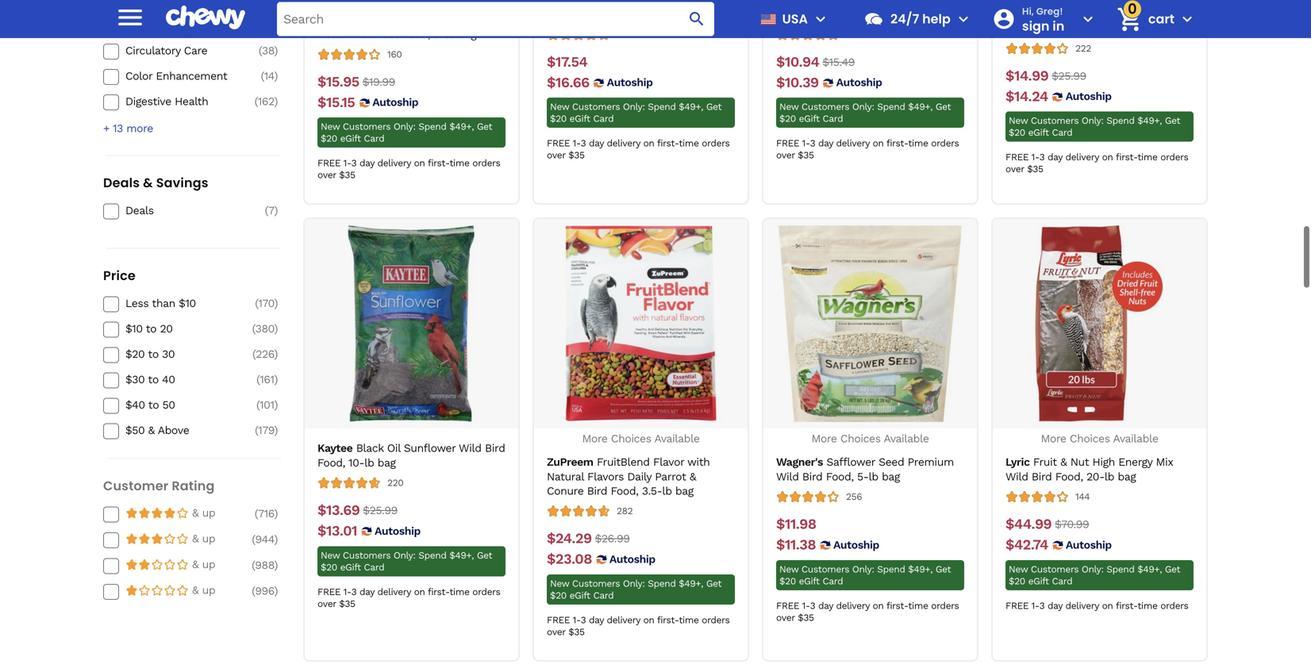 Task type: vqa. For each thing, say whether or not it's contained in the screenshot.
$40 to 50 LINK
yes



Task type: describe. For each thing, give the bounding box(es) containing it.
more choices available for $24.29
[[582, 432, 700, 445]]

$16.66 text field
[[547, 74, 589, 91]]

$20 to 30 link
[[125, 347, 238, 361]]

$13.69
[[317, 502, 360, 519]]

160
[[387, 49, 402, 60]]

3 down $23.08 text box
[[581, 615, 586, 626]]

free down $11.38 text box
[[776, 600, 799, 611]]

$20 down $14.24 text field
[[1009, 127, 1025, 138]]

$35 down $14.24 text field
[[1027, 164, 1043, 175]]

) for ( 226 )
[[274, 347, 278, 361]]

( 716 )
[[255, 507, 278, 520]]

282
[[617, 506, 633, 517]]

1 ) from the top
[[274, 19, 278, 32]]

forti-
[[406, 13, 434, 26]]

( 179 )
[[255, 424, 278, 437]]

( for 716
[[255, 507, 258, 520]]

brain health
[[125, 19, 188, 32]]

cite!
[[379, 13, 402, 26]]

egift down $11.38 text box
[[799, 576, 820, 587]]

free down $10.39 text box
[[776, 138, 799, 149]]

choices for $11.38
[[841, 432, 881, 445]]

sunflower
[[404, 442, 456, 455]]

0 horizontal spatial menu image
[[114, 1, 146, 33]]

more for $42.74
[[1041, 432, 1066, 445]]

autoship for $42.74
[[1066, 538, 1112, 551]]

bag inside "daily parakeet, canary & finch bird food, 10-lb bag"
[[902, 8, 920, 21]]

lb inside fruit & nut high energy mix wild bird food, 20-lb bag
[[1105, 470, 1114, 483]]

2 more choices available from the left
[[812, 432, 929, 445]]

( for 161
[[256, 373, 260, 386]]

color enhancement
[[125, 70, 227, 83]]

$35 down $11.38 text box
[[798, 612, 814, 623]]

226
[[256, 347, 274, 361]]

20
[[160, 322, 173, 335]]

submit search image
[[687, 10, 706, 29]]

bird inside black oil sunflower wild bird food, 10-lb bag
[[485, 442, 505, 455]]

deals & savings
[[103, 174, 208, 192]]

care
[[184, 44, 207, 57]]

egift down $10.39 text box
[[799, 113, 820, 124]]

autoship for $13.01
[[375, 524, 421, 538]]

kaytee left the black
[[317, 442, 353, 455]]

customers down $11.38 text box
[[802, 564, 849, 575]]

) for ( 7 )
[[274, 204, 278, 217]]

179
[[258, 424, 274, 437]]

bag inside squirrel & critter blend wild bird food, 20-lb bag
[[1092, 22, 1110, 35]]

parakeet,
[[874, 0, 921, 7]]

over down $10.39 text box
[[776, 150, 795, 161]]

wagner's safflower seed premium wild bird food, 5-lb bag image
[[772, 226, 969, 422]]

wild inside squirrel & critter blend wild bird food, 20-lb bag
[[1165, 7, 1188, 20]]

only: down $25.99 text field at the left of page
[[394, 550, 416, 561]]

$40 to 50 link
[[125, 398, 238, 412]]

customers down $42.74 text field
[[1031, 564, 1079, 575]]

parrot
[[655, 470, 686, 483]]

new down $10.39 text box
[[779, 101, 799, 113]]

$26.99 text field
[[595, 530, 630, 548]]

$20 down $16.66 "text field"
[[550, 113, 567, 124]]

only: down $15.49 'text field'
[[852, 101, 874, 113]]

only: down $26.99 text field
[[623, 578, 645, 589]]

& inside fruit & nut high energy mix wild bird food, 20-lb bag
[[1060, 456, 1067, 469]]

$13.69 $25.99
[[317, 502, 398, 519]]

$30 to 40 link
[[125, 372, 238, 387]]

color enhancement link
[[125, 69, 238, 84]]

$10.94
[[776, 53, 819, 70]]

brain
[[125, 19, 152, 32]]

above
[[158, 424, 189, 437]]

$30 to 40
[[125, 373, 175, 386]]

24/7 help
[[891, 10, 951, 28]]

customers down $10.39 text box
[[802, 101, 849, 113]]

1- down $13.01 "text box"
[[343, 586, 351, 597]]

blend
[[1133, 7, 1162, 20]]

usa
[[782, 10, 808, 28]]

new customers only: spend $49+, get $20 egift card down $11.38 text box
[[779, 564, 951, 587]]

1- down $42.74 text field
[[1032, 600, 1039, 611]]

$25.99 for $14.99
[[1052, 69, 1086, 82]]

free down $23.08 text box
[[547, 615, 570, 626]]

bird inside squirrel & critter blend wild bird food, 20-lb bag
[[1006, 22, 1026, 35]]

10- inside "daily parakeet, canary & finch bird food, 10-lb bag"
[[872, 8, 888, 21]]

162
[[258, 95, 274, 108]]

996
[[255, 585, 274, 598]]

lb inside black oil sunflower wild bird food, 10-lb bag
[[364, 456, 374, 469]]

health inside 'egg-cite! forti-diet pro health parakeet food, 5-lb bag'
[[317, 28, 351, 41]]

$42.74
[[1006, 536, 1048, 553]]

food, inside safflower seed premium wild bird food, 5-lb bag
[[826, 470, 854, 483]]

$15.95
[[317, 73, 359, 90]]

account menu image
[[1079, 10, 1098, 29]]

lyric
[[1006, 456, 1030, 469]]

$44.99 $70.99
[[1006, 516, 1089, 532]]

lb inside "daily parakeet, canary & finch bird food, 10-lb bag"
[[888, 8, 898, 21]]

$35 down $13.01 "text box"
[[339, 598, 355, 609]]

natural
[[547, 470, 584, 483]]

$50 & above
[[125, 424, 189, 437]]

1- down $16.66 "text field"
[[573, 138, 581, 149]]

$10 to 20
[[125, 322, 173, 335]]

( 162 )
[[255, 95, 278, 108]]

over down $14.24 text field
[[1006, 164, 1024, 175]]

cart menu image
[[1178, 10, 1197, 29]]

nut
[[1071, 456, 1089, 469]]

safflower
[[827, 456, 875, 469]]

lb inside squirrel & critter blend wild bird food, 20-lb bag
[[1079, 22, 1088, 35]]

menu image inside usa popup button
[[811, 10, 830, 29]]

1 38 from the top
[[262, 19, 274, 32]]

161
[[260, 373, 274, 386]]

more choices available for $44.99
[[1041, 432, 1159, 445]]

new customers only: spend $49+, get $20 egift card up free 1-3 day delivery on first-time orders
[[1009, 564, 1180, 587]]

flavor
[[653, 456, 684, 469]]

$25.99 for $13.69
[[363, 504, 398, 517]]

$25.99 text field
[[363, 502, 398, 519]]

$44.99
[[1006, 516, 1052, 532]]

85
[[846, 29, 857, 40]]

items image
[[1115, 5, 1143, 33]]

( 101 )
[[256, 398, 278, 411]]

new down $15.15 text field
[[321, 121, 340, 132]]

$35 down $10.39 text box
[[798, 150, 814, 161]]

new down $16.66 "text field"
[[550, 101, 569, 113]]

+
[[103, 122, 110, 135]]

oil
[[387, 442, 400, 455]]

fruitblend flavor with natural flavors daily parrot & conure bird food, 3.5-lb bag
[[547, 456, 710, 498]]

food, inside fruit & nut high energy mix wild bird food, 20-lb bag
[[1055, 470, 1083, 483]]

new customers only: spend $49+, get $20 egift card down $16.66 "text field"
[[550, 101, 722, 124]]

fruitblend
[[597, 456, 650, 469]]

conure
[[547, 484, 584, 498]]

$23.08
[[547, 551, 592, 567]]

3 down $16.66 "text field"
[[581, 138, 586, 149]]

kaytee for $15.95
[[317, 13, 353, 26]]

Product search field
[[277, 2, 714, 36]]

$16.66
[[547, 74, 589, 91]]

10- inside black oil sunflower wild bird food, 10-lb bag
[[348, 456, 364, 469]]

new down $14.24 text field
[[1009, 115, 1028, 126]]

1- down $14.24 text field
[[1032, 152, 1039, 163]]

new customers only: spend $49+, get $20 egift card down $26.99 text field
[[550, 578, 722, 601]]

) for ( 380 )
[[274, 322, 278, 335]]

safflower seed premium wild bird food, 5-lb bag
[[776, 456, 954, 483]]

$50 & above link
[[125, 423, 238, 438]]

bag inside fruit & nut high energy mix wild bird food, 20-lb bag
[[1118, 470, 1136, 483]]

autoship for $10.39
[[836, 76, 882, 89]]

enhancement
[[156, 70, 227, 83]]

free down $14.24 text field
[[1006, 152, 1029, 163]]

new down $11.38 text box
[[779, 564, 799, 575]]

$35 down $15.15 text field
[[339, 170, 355, 181]]

wild inside safflower seed premium wild bird food, 5-lb bag
[[776, 470, 799, 483]]

$15.49
[[823, 55, 855, 68]]

egift down $14.24 text field
[[1028, 127, 1049, 138]]

$13.69 text field
[[317, 502, 360, 519]]

24/7
[[891, 10, 919, 28]]

bag inside black oil sunflower wild bird food, 10-lb bag
[[378, 456, 396, 469]]

( 170 )
[[255, 297, 278, 310]]

free down $42.74 text field
[[1006, 600, 1029, 611]]

& inside fruitblend flavor with natural flavors daily parrot & conure bird food, 3.5-lb bag
[[690, 470, 696, 483]]

( for 101
[[256, 398, 260, 411]]

circulatory care
[[125, 44, 207, 57]]

customers down $15.15 text field
[[343, 121, 391, 132]]

only: up free 1-3 day delivery on first-time orders
[[1082, 564, 1104, 575]]

free down $16.66 "text field"
[[547, 138, 570, 149]]

egift down $16.66 "text field"
[[570, 113, 590, 124]]

available for $24.29
[[654, 432, 700, 445]]

food, inside "daily parakeet, canary & finch bird food, 10-lb bag"
[[841, 8, 869, 21]]

energy
[[1119, 456, 1153, 469]]

1- down $10.39 text box
[[802, 138, 810, 149]]

cart
[[1148, 10, 1175, 28]]

24/7 help link
[[857, 0, 951, 38]]

food, inside black oil sunflower wild bird food, 10-lb bag
[[317, 456, 345, 469]]

food, inside squirrel & critter blend wild bird food, 20-lb bag
[[1029, 22, 1057, 35]]

$25.99 text field
[[1052, 67, 1086, 85]]

free down $15.15 text field
[[317, 158, 341, 169]]

3 down $15.15 text field
[[351, 158, 357, 169]]

2 available from the left
[[884, 432, 929, 445]]

customer rating
[[103, 477, 215, 495]]

than
[[152, 297, 175, 310]]

more
[[126, 122, 153, 135]]

1- down $23.08 text box
[[573, 615, 581, 626]]

( for 996
[[252, 585, 255, 598]]

less
[[125, 297, 149, 310]]

( 996 )
[[252, 585, 278, 598]]

( for 170
[[255, 297, 258, 310]]

& up for ( 996 )
[[192, 584, 215, 597]]

$20 down $10.39 text box
[[779, 113, 796, 124]]

1- down $11.38 text box
[[802, 600, 810, 611]]

bag inside fruitblend flavor with natural flavors daily parrot & conure bird food, 3.5-lb bag
[[675, 484, 694, 498]]

$19.99
[[363, 75, 395, 88]]

fruit & nut high energy mix wild bird food, 20-lb bag
[[1006, 456, 1173, 483]]

$14.99 $25.99
[[1006, 67, 1086, 84]]

( for 380
[[252, 322, 255, 335]]

new down $42.74 text field
[[1009, 564, 1028, 575]]

$15.49 text field
[[823, 53, 855, 71]]

$10.39 text field
[[776, 74, 819, 91]]

kaytee for $14.99
[[1006, 7, 1041, 20]]

flavors
[[587, 470, 624, 483]]

1- down $15.15 text field
[[343, 158, 351, 169]]

$11.38
[[776, 536, 816, 553]]

egift down $15.15 text field
[[340, 133, 361, 144]]

$11.38 text field
[[776, 536, 816, 554]]

) for ( 944 )
[[274, 533, 278, 546]]

savings
[[156, 174, 208, 192]]

$35 down $16.66 "text field"
[[569, 150, 585, 161]]

rating
[[172, 477, 215, 495]]

digestive
[[125, 95, 171, 108]]

( for 14
[[261, 70, 264, 83]]

only: down $19.99 text field in the left of the page
[[394, 121, 416, 132]]

daily inside fruitblend flavor with natural flavors daily parrot & conure bird food, 3.5-lb bag
[[627, 470, 652, 483]]

egift down $42.74 text field
[[1028, 576, 1049, 587]]

3 down $11.38 text box
[[810, 600, 815, 611]]

$30
[[125, 373, 145, 386]]

to for $20
[[148, 347, 159, 361]]

$24.29
[[547, 530, 592, 547]]



Task type: locate. For each thing, give the bounding box(es) containing it.
3 ) from the top
[[274, 70, 278, 83]]

38 up 14
[[262, 44, 274, 57]]

20- down squirrel
[[1061, 22, 1079, 35]]

$10.39
[[776, 74, 819, 91]]

$19.99 text field
[[363, 73, 395, 91]]

to for $10
[[146, 322, 156, 335]]

circulatory
[[125, 44, 181, 57]]

0 horizontal spatial daily
[[627, 470, 652, 483]]

( 944 )
[[252, 533, 278, 546]]

up for ( 996 )
[[202, 584, 215, 597]]

autoship down the "57"
[[607, 76, 653, 89]]

lb down parrot
[[662, 484, 672, 498]]

$13.01 text field
[[317, 523, 357, 540]]

health
[[155, 19, 188, 32], [317, 28, 351, 41], [175, 95, 208, 108]]

wild down wagner's
[[776, 470, 799, 483]]

$42.74 text field
[[1006, 536, 1048, 554]]

) for ( 161 )
[[274, 373, 278, 386]]

$15.95 $19.99
[[317, 73, 395, 90]]

over down $15.15 text field
[[317, 170, 336, 181]]

food, down greg!
[[1029, 22, 1057, 35]]

spend
[[648, 101, 676, 113], [877, 101, 905, 113], [1107, 115, 1135, 126], [419, 121, 447, 132], [419, 550, 447, 561], [877, 564, 905, 575], [1107, 564, 1135, 575], [648, 578, 676, 589]]

0 vertical spatial $25.99
[[1052, 69, 1086, 82]]

13 ) from the top
[[274, 533, 278, 546]]

to for $40
[[148, 398, 159, 411]]

egift down $13.01 "text box"
[[340, 562, 361, 573]]

) for ( 101 )
[[274, 398, 278, 411]]

0 vertical spatial daily
[[846, 0, 870, 7]]

2 ) from the top
[[274, 44, 278, 57]]

) for ( 170 )
[[274, 297, 278, 310]]

over down $11.38 text box
[[776, 612, 795, 623]]

5- inside safflower seed premium wild bird food, 5-lb bag
[[857, 470, 869, 483]]

only:
[[623, 101, 645, 113], [852, 101, 874, 113], [1082, 115, 1104, 126], [394, 121, 416, 132], [394, 550, 416, 561], [852, 564, 874, 575], [1082, 564, 1104, 575], [623, 578, 645, 589]]

( 988 )
[[252, 559, 278, 572]]

716
[[258, 507, 274, 520]]

$25.99 inside '$13.69 $25.99'
[[363, 504, 398, 517]]

daily inside "daily parakeet, canary & finch bird food, 10-lb bag"
[[846, 0, 870, 7]]

1 horizontal spatial daily
[[846, 0, 870, 7]]

bird down fruit
[[1032, 470, 1052, 483]]

new customers only: spend $49+, get $20 egift card down $25.99 text box
[[1009, 115, 1180, 138]]

bird inside safflower seed premium wild bird food, 5-lb bag
[[802, 470, 823, 483]]

choices for $23.08
[[611, 432, 651, 445]]

over down $16.66 "text field"
[[547, 150, 566, 161]]

wild inside black oil sunflower wild bird food, 10-lb bag
[[459, 442, 481, 455]]

( for 162
[[255, 95, 258, 108]]

food, down safflower
[[826, 470, 854, 483]]

12 ) from the top
[[274, 507, 278, 520]]

bird inside fruit & nut high energy mix wild bird food, 20-lb bag
[[1032, 470, 1052, 483]]

5- down 'diet'
[[434, 28, 445, 41]]

$40 to 50
[[125, 398, 175, 411]]

bird
[[818, 8, 838, 21], [1006, 22, 1026, 35], [485, 442, 505, 455], [802, 470, 823, 483], [1032, 470, 1052, 483], [587, 484, 607, 498]]

kaytee black oil sunflower wild bird food, 10-lb bag image
[[313, 226, 510, 422]]

more for $23.08
[[582, 432, 608, 445]]

new down $13.01 "text box"
[[321, 550, 340, 561]]

$44.99 text field
[[1006, 516, 1052, 533]]

choices up fruitblend
[[611, 432, 651, 445]]

3.5-
[[642, 484, 662, 498]]

more up zupreem
[[582, 432, 608, 445]]

0 vertical spatial 10-
[[872, 8, 888, 21]]

7 ) from the top
[[274, 322, 278, 335]]

) for ( 716 )
[[274, 507, 278, 520]]

$23.08 text field
[[547, 551, 592, 568]]

6 ) from the top
[[274, 297, 278, 310]]

14 ) from the top
[[274, 559, 278, 572]]

cart link
[[1110, 0, 1175, 38]]

1 vertical spatial 20-
[[1087, 470, 1105, 483]]

only: down the "57"
[[623, 101, 645, 113]]

deals for deals & savings
[[103, 174, 140, 192]]

57
[[617, 29, 627, 40]]

wild inside fruit & nut high energy mix wild bird food, 20-lb bag
[[1006, 470, 1028, 483]]

1 horizontal spatial choices
[[841, 432, 881, 445]]

bird down wagner's
[[802, 470, 823, 483]]

up
[[202, 506, 215, 519], [202, 532, 215, 545], [202, 558, 215, 571], [202, 584, 215, 597]]

) for ( 162 )
[[274, 95, 278, 108]]

1 horizontal spatial $25.99
[[1052, 69, 1086, 82]]

0 horizontal spatial choices
[[611, 432, 651, 445]]

premium
[[908, 456, 954, 469]]

food, down forti-
[[402, 28, 430, 41]]

finch
[[786, 8, 814, 21]]

4 up from the top
[[202, 584, 215, 597]]

1 horizontal spatial 5-
[[857, 470, 869, 483]]

5- down safflower
[[857, 470, 869, 483]]

38 )
[[262, 19, 278, 32]]

$20 down $11.38 text box
[[779, 576, 796, 587]]

$20 down $42.74 text field
[[1009, 576, 1025, 587]]

daily parakeet, canary & finch bird food, 10-lb bag link
[[776, 0, 964, 22]]

only: down $25.99 text box
[[1082, 115, 1104, 126]]

4 ) from the top
[[274, 95, 278, 108]]

2 choices from the left
[[841, 432, 881, 445]]

1 horizontal spatial $10
[[179, 297, 196, 310]]

to left "30"
[[148, 347, 159, 361]]

1 horizontal spatial more choices available
[[812, 432, 929, 445]]

1 vertical spatial deals
[[125, 204, 154, 217]]

new down $23.08 text box
[[550, 578, 569, 589]]

$15.15 text field
[[317, 94, 355, 111]]

3 down $42.74 text field
[[1039, 600, 1045, 611]]

lyric fruit & nut high energy mix wild bird food, 20-lb bag image
[[1001, 226, 1198, 422]]

digestive health link
[[125, 95, 238, 109]]

40
[[162, 373, 175, 386]]

critter
[[1097, 7, 1129, 20]]

zupreem fruitblend flavor with natural flavors daily parrot & conure bird food, 3.5-lb bag image
[[543, 226, 739, 422]]

2 & up from the top
[[192, 532, 215, 545]]

customers down $13.01 "text box"
[[343, 550, 391, 561]]

0 horizontal spatial $10
[[125, 322, 143, 335]]

greg!
[[1036, 5, 1063, 18]]

$11.98 text field
[[776, 516, 816, 533]]

pro
[[458, 13, 475, 26]]

food, inside fruitblend flavor with natural flavors daily parrot & conure bird food, 3.5-lb bag
[[611, 484, 639, 498]]

( for 179
[[255, 424, 258, 437]]

$35 down $23.08 text box
[[569, 627, 585, 638]]

$10.94 text field
[[776, 53, 819, 71]]

2 up from the top
[[202, 532, 215, 545]]

1 more from the left
[[582, 432, 608, 445]]

1 vertical spatial daily
[[627, 470, 652, 483]]

empty star image
[[125, 507, 138, 519], [138, 507, 151, 519], [151, 507, 164, 519], [125, 532, 138, 545], [164, 532, 176, 545], [125, 558, 138, 571], [151, 558, 164, 571], [176, 558, 189, 571], [125, 584, 138, 597], [138, 584, 151, 597], [151, 584, 164, 597], [176, 584, 189, 597]]

$40
[[125, 398, 145, 411]]

988
[[255, 559, 274, 572]]

$70.99 text field
[[1055, 516, 1089, 533]]

daily up chewy support image
[[846, 0, 870, 7]]

7
[[268, 204, 274, 217]]

$10
[[179, 297, 196, 310], [125, 322, 143, 335]]

$15.95 text field
[[317, 73, 359, 91]]

$20 down $23.08 text box
[[550, 590, 567, 601]]

bag down seed
[[882, 470, 900, 483]]

food, up '85'
[[841, 8, 869, 21]]

help menu image
[[954, 10, 973, 29]]

lb down 'diet'
[[445, 28, 455, 41]]

available for $44.99
[[1113, 432, 1159, 445]]

squirrel
[[1044, 7, 1084, 20]]

bird right sunflower on the bottom of page
[[485, 442, 505, 455]]

1 horizontal spatial menu image
[[811, 10, 830, 29]]

$20 down $15.15 text field
[[321, 133, 337, 144]]

3 down $14.24 text field
[[1039, 152, 1045, 163]]

3 more from the left
[[1041, 432, 1066, 445]]

available up energy
[[1113, 432, 1159, 445]]

9 ) from the top
[[274, 373, 278, 386]]

chewy support image
[[864, 9, 884, 29]]

2 horizontal spatial choices
[[1070, 432, 1110, 445]]

222
[[1076, 43, 1091, 54]]

0 vertical spatial 38
[[262, 19, 274, 32]]

egg-cite! forti-diet pro health parakeet food, 5-lb bag
[[317, 13, 476, 41]]

10-
[[872, 8, 888, 21], [348, 456, 364, 469]]

2 horizontal spatial available
[[1113, 432, 1159, 445]]

$14.24 text field
[[1006, 88, 1048, 105]]

available
[[654, 432, 700, 445], [884, 432, 929, 445], [1113, 432, 1159, 445]]

& up
[[192, 506, 215, 519], [192, 532, 215, 545], [192, 558, 215, 571], [192, 584, 215, 597]]

1 horizontal spatial available
[[884, 432, 929, 445]]

) for ( 179 )
[[274, 424, 278, 437]]

bird inside "daily parakeet, canary & finch bird food, 10-lb bag"
[[818, 8, 838, 21]]

3 more choices available from the left
[[1041, 432, 1159, 445]]

over down $13.01 "text box"
[[317, 598, 336, 609]]

5-
[[434, 28, 445, 41], [857, 470, 869, 483]]

seed
[[879, 456, 904, 469]]

11 ) from the top
[[274, 424, 278, 437]]

card
[[593, 113, 614, 124], [823, 113, 843, 124], [1052, 127, 1073, 138], [364, 133, 384, 144], [364, 562, 384, 573], [823, 576, 843, 587], [1052, 576, 1073, 587], [593, 590, 614, 601]]

autoship for $16.66
[[607, 76, 653, 89]]

new customers only: spend $49+, get $20 egift card down $15.49 'text field'
[[779, 101, 951, 124]]

0 horizontal spatial 5-
[[434, 28, 445, 41]]

1 vertical spatial 38
[[262, 44, 274, 57]]

20- inside squirrel & critter blend wild bird food, 20-lb bag
[[1061, 22, 1079, 35]]

over down $23.08 text box
[[547, 627, 566, 638]]

0 vertical spatial 20-
[[1061, 22, 1079, 35]]

50
[[162, 398, 175, 411]]

1 vertical spatial $10
[[125, 322, 143, 335]]

2 horizontal spatial more choices available
[[1041, 432, 1159, 445]]

$26.99
[[595, 532, 630, 545]]

220
[[387, 477, 404, 488]]

free down $13.01 "text box"
[[317, 586, 341, 597]]

$25.99 inside the $14.99 $25.99
[[1052, 69, 1086, 82]]

)
[[274, 19, 278, 32], [274, 44, 278, 57], [274, 70, 278, 83], [274, 95, 278, 108], [274, 204, 278, 217], [274, 297, 278, 310], [274, 322, 278, 335], [274, 347, 278, 361], [274, 373, 278, 386], [274, 398, 278, 411], [274, 424, 278, 437], [274, 507, 278, 520], [274, 533, 278, 546], [274, 559, 278, 572], [274, 585, 278, 598]]

high
[[1093, 456, 1115, 469]]

256
[[846, 491, 862, 502]]

autoship for $14.24
[[1066, 90, 1112, 103]]

only: down 256
[[852, 564, 874, 575]]

$10 to 20 link
[[125, 322, 238, 336]]

$24.29 text field
[[547, 530, 592, 548]]

deals link
[[125, 203, 238, 218]]

egift down $23.08 text box
[[570, 590, 590, 601]]

autoship down $25.99 text field at the left of page
[[375, 524, 421, 538]]

autoship
[[607, 76, 653, 89], [836, 76, 882, 89], [1066, 90, 1112, 103], [372, 96, 418, 109], [375, 524, 421, 538], [833, 538, 879, 551], [1066, 538, 1112, 551], [609, 553, 655, 566]]

$20 up $30
[[125, 347, 145, 361]]

fruit
[[1033, 456, 1057, 469]]

chewy home image
[[166, 0, 245, 35]]

3 up from the top
[[202, 558, 215, 571]]

0 horizontal spatial more
[[582, 432, 608, 445]]

10- down parakeet, in the top of the page
[[872, 8, 888, 21]]

black
[[356, 442, 384, 455]]

digestive health
[[125, 95, 208, 108]]

deals for deals
[[125, 204, 154, 217]]

0 horizontal spatial $25.99
[[363, 504, 398, 517]]

1 available from the left
[[654, 432, 700, 445]]

0 vertical spatial $10
[[179, 297, 196, 310]]

0 horizontal spatial available
[[654, 432, 700, 445]]

lb down the black
[[364, 456, 374, 469]]

zupreem
[[547, 456, 593, 469]]

1 & up from the top
[[192, 506, 215, 519]]

& up for ( 716 )
[[192, 506, 215, 519]]

lb down parakeet, in the top of the page
[[888, 8, 898, 21]]

brain health link
[[125, 18, 238, 33]]

$10 inside less than $10 link
[[179, 297, 196, 310]]

( for 226
[[252, 347, 256, 361]]

) for ( 988 )
[[274, 559, 278, 572]]

30
[[162, 347, 175, 361]]

over
[[547, 150, 566, 161], [776, 150, 795, 161], [1006, 164, 1024, 175], [317, 170, 336, 181], [317, 598, 336, 609], [776, 612, 795, 623], [547, 627, 566, 638]]

0 vertical spatial 5-
[[434, 28, 445, 41]]

up for ( 944 )
[[202, 532, 215, 545]]

$14.99 text field
[[1006, 67, 1049, 85]]

1 vertical spatial $25.99
[[363, 504, 398, 517]]

autoship down 256
[[833, 538, 879, 551]]

deals down 13
[[103, 174, 140, 192]]

free
[[547, 138, 570, 149], [776, 138, 799, 149], [1006, 152, 1029, 163], [317, 158, 341, 169], [317, 586, 341, 597], [776, 600, 799, 611], [1006, 600, 1029, 611], [547, 615, 570, 626]]

10 ) from the top
[[274, 398, 278, 411]]

10- down the black
[[348, 456, 364, 469]]

mix
[[1156, 456, 1173, 469]]

egg-
[[356, 13, 379, 26]]

$10 right than
[[179, 297, 196, 310]]

8 ) from the top
[[274, 347, 278, 361]]

0 horizontal spatial 20-
[[1061, 22, 1079, 35]]

choices
[[611, 432, 651, 445], [841, 432, 881, 445], [1070, 432, 1110, 445]]

choices for $42.74
[[1070, 432, 1110, 445]]

( for 988
[[252, 559, 255, 572]]

15 ) from the top
[[274, 585, 278, 598]]

$10 inside $10 to 20 link
[[125, 322, 143, 335]]

food, inside 'egg-cite! forti-diet pro health parakeet food, 5-lb bag'
[[402, 28, 430, 41]]

3 available from the left
[[1113, 432, 1159, 445]]

new customers only: spend $49+, get $20 egift card down $19.99 text field in the left of the page
[[321, 121, 492, 144]]

2 more from the left
[[812, 432, 837, 445]]

2 38 from the top
[[262, 44, 274, 57]]

menu image
[[114, 1, 146, 33], [811, 10, 830, 29]]

empty star image
[[164, 507, 176, 519], [176, 507, 189, 519], [138, 532, 151, 545], [151, 532, 164, 545], [176, 532, 189, 545], [138, 558, 151, 571], [164, 558, 176, 571], [164, 584, 176, 597]]

1 vertical spatial 5-
[[857, 470, 869, 483]]

up for ( 988 )
[[202, 558, 215, 571]]

$49+,
[[679, 101, 703, 113], [908, 101, 933, 113], [1138, 115, 1162, 126], [449, 121, 474, 132], [449, 550, 474, 561], [908, 564, 933, 575], [1138, 564, 1162, 575], [679, 578, 703, 589]]

circulatory care link
[[125, 44, 238, 58]]

new customers only: spend $49+, get $20 egift card
[[550, 101, 722, 124], [779, 101, 951, 124], [1009, 115, 1180, 138], [321, 121, 492, 144], [321, 550, 492, 573], [779, 564, 951, 587], [1009, 564, 1180, 587], [550, 578, 722, 601]]

0 horizontal spatial more choices available
[[582, 432, 700, 445]]

5- inside 'egg-cite! forti-diet pro health parakeet food, 5-lb bag'
[[434, 28, 445, 41]]

more for $11.38
[[812, 432, 837, 445]]

2 horizontal spatial more
[[1041, 432, 1066, 445]]

autoship for $11.38
[[833, 538, 879, 551]]

usa button
[[754, 0, 830, 38]]

bird inside fruitblend flavor with natural flavors daily parrot & conure bird food, 3.5-lb bag
[[587, 484, 607, 498]]

3 & up from the top
[[192, 558, 215, 571]]

0 horizontal spatial 10-
[[348, 456, 364, 469]]

delivery
[[607, 138, 640, 149], [836, 138, 870, 149], [1066, 152, 1099, 163], [377, 158, 411, 169], [377, 586, 411, 597], [836, 600, 870, 611], [1066, 600, 1099, 611], [607, 615, 640, 626]]

more choices available up fruitblend
[[582, 432, 700, 445]]

14
[[264, 70, 274, 83]]

filled star image
[[176, 507, 189, 519], [125, 532, 138, 545], [138, 532, 151, 545], [164, 532, 176, 545], [151, 558, 164, 571], [125, 584, 138, 597], [138, 584, 151, 597], [176, 584, 189, 597]]

( 38 )
[[259, 44, 278, 57]]

& inside "daily parakeet, canary & finch bird food, 10-lb bag"
[[776, 8, 783, 21]]

bag inside safflower seed premium wild bird food, 5-lb bag
[[882, 470, 900, 483]]

1 vertical spatial 10-
[[348, 456, 364, 469]]

( for 944
[[252, 533, 255, 546]]

$11.98
[[776, 516, 816, 532]]

$25.99 down 220 at the left bottom of page
[[363, 504, 398, 517]]

) for ( 38 )
[[274, 44, 278, 57]]

20-
[[1061, 22, 1079, 35], [1087, 470, 1105, 483]]

5 ) from the top
[[274, 204, 278, 217]]

parakeet
[[354, 28, 399, 41]]

& up for ( 988 )
[[192, 558, 215, 571]]

more up fruit
[[1041, 432, 1066, 445]]

1 horizontal spatial 10-
[[872, 8, 888, 21]]

health for 38 )
[[155, 19, 188, 32]]

customer
[[103, 477, 169, 495]]

3 down $10.39 text box
[[810, 138, 815, 149]]

more up wagner's
[[812, 432, 837, 445]]

kaytee left egg-
[[317, 13, 353, 26]]

up for ( 716 )
[[202, 506, 215, 519]]

health for )
[[175, 95, 208, 108]]

customers down $14.24 text field
[[1031, 115, 1079, 126]]

lb inside fruitblend flavor with natural flavors daily parrot & conure bird food, 3.5-lb bag
[[662, 484, 672, 498]]

20- inside fruit & nut high energy mix wild bird food, 20-lb bag
[[1087, 470, 1105, 483]]

bag inside 'egg-cite! forti-diet pro health parakeet food, 5-lb bag'
[[458, 28, 476, 41]]

1 horizontal spatial more
[[812, 432, 837, 445]]

sign
[[1022, 17, 1050, 35]]

filled star image
[[125, 507, 138, 519], [138, 507, 151, 519], [151, 507, 164, 519], [164, 507, 176, 519], [151, 532, 164, 545], [176, 532, 189, 545], [125, 558, 138, 571], [138, 558, 151, 571], [164, 558, 176, 571], [176, 558, 189, 571], [151, 584, 164, 597], [164, 584, 176, 597]]

wagner's
[[776, 456, 823, 469]]

time
[[679, 138, 699, 149], [908, 138, 928, 149], [1138, 152, 1158, 163], [450, 158, 470, 169], [450, 586, 470, 597], [908, 600, 928, 611], [1138, 600, 1158, 611], [679, 615, 699, 626]]

) for ( 14 )
[[274, 70, 278, 83]]

customers down $16.66 "text field"
[[572, 101, 620, 113]]

4 & up from the top
[[192, 584, 215, 597]]

food, down the nut
[[1055, 470, 1083, 483]]

& inside squirrel & critter blend wild bird food, 20-lb bag
[[1087, 7, 1094, 20]]

first-
[[657, 138, 679, 149], [887, 138, 908, 149], [1116, 152, 1138, 163], [428, 158, 450, 169], [428, 586, 450, 597], [887, 600, 908, 611], [1116, 600, 1138, 611], [657, 615, 679, 626]]

$17.54 text field
[[547, 53, 588, 71]]

1 choices from the left
[[611, 432, 651, 445]]

lb inside 'egg-cite! forti-diet pro health parakeet food, 5-lb bag'
[[445, 28, 455, 41]]

autoship for $23.08
[[609, 553, 655, 566]]

3 choices from the left
[[1070, 432, 1110, 445]]

( for 38
[[259, 44, 262, 57]]

( for 7
[[265, 204, 268, 217]]

new customers only: spend $49+, get $20 egift card down $25.99 text field at the left of page
[[321, 550, 492, 573]]

lb down safflower
[[869, 470, 878, 483]]

orders
[[702, 138, 730, 149], [931, 138, 959, 149], [1161, 152, 1189, 163], [472, 158, 500, 169], [472, 586, 500, 597], [931, 600, 959, 611], [1161, 600, 1189, 611], [702, 615, 730, 626]]

1 horizontal spatial 20-
[[1087, 470, 1105, 483]]

1 up from the top
[[202, 506, 215, 519]]

autoship for $15.15
[[372, 96, 418, 109]]

to left 40
[[148, 373, 159, 386]]

0 vertical spatial deals
[[103, 174, 140, 192]]

wild
[[1165, 7, 1188, 20], [459, 442, 481, 455], [776, 470, 799, 483], [1006, 470, 1028, 483]]

( 380 )
[[252, 322, 278, 335]]

customers down $23.08 text box
[[572, 578, 620, 589]]

lb inside safflower seed premium wild bird food, 5-lb bag
[[869, 470, 878, 483]]

13
[[113, 122, 123, 135]]

( 161 )
[[256, 373, 278, 386]]

menu image up circulatory
[[114, 1, 146, 33]]

$20 down $13.01 "text box"
[[321, 562, 337, 573]]

Search text field
[[277, 2, 714, 36]]

1 more choices available from the left
[[582, 432, 700, 445]]

$17.54
[[547, 53, 588, 70]]

38 up ( 38 )
[[262, 19, 274, 32]]

health left parakeet
[[317, 28, 351, 41]]

) for ( 996 )
[[274, 585, 278, 598]]

& up for ( 944 )
[[192, 532, 215, 545]]

to for $30
[[148, 373, 159, 386]]

3 down $13.01 "text box"
[[351, 586, 357, 597]]

wild right sunflower on the bottom of page
[[459, 442, 481, 455]]



